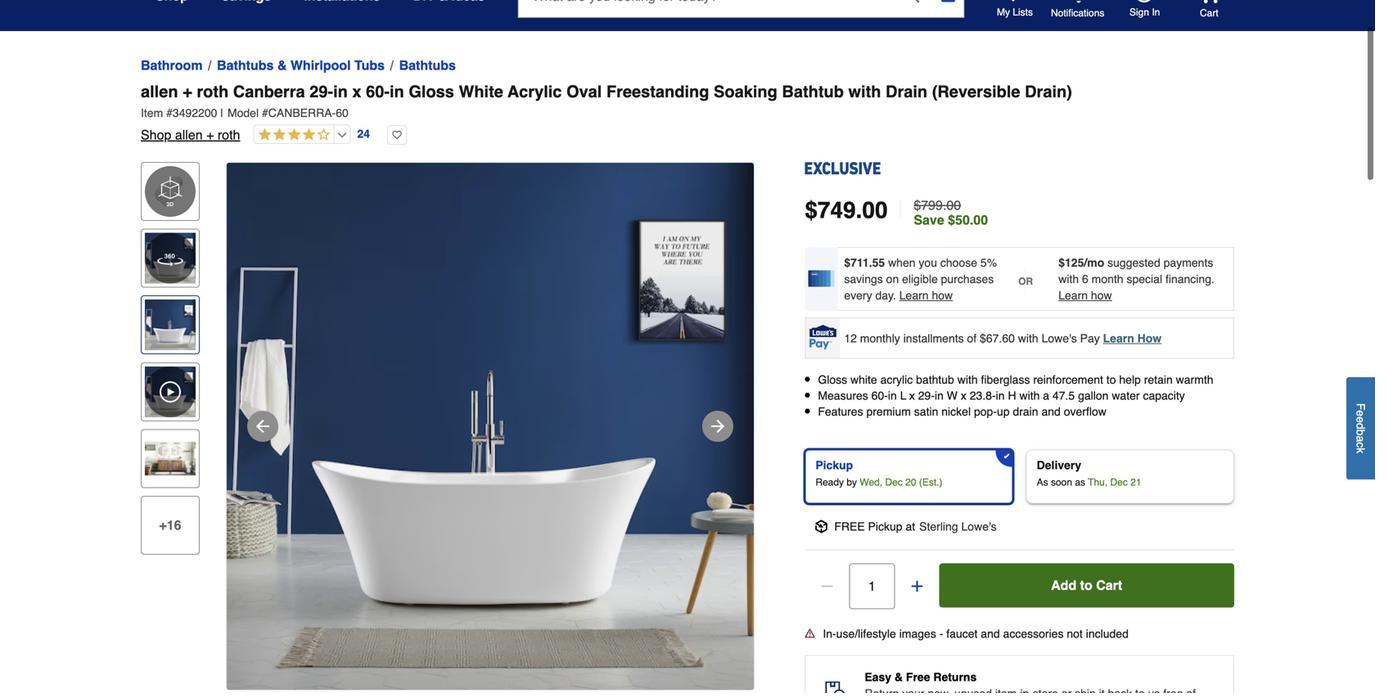 Task type: describe. For each thing, give the bounding box(es) containing it.
fiberglass
[[981, 373, 1030, 386]]

white
[[851, 373, 877, 386]]

bathtub
[[782, 82, 844, 101]]

suggested
[[1108, 256, 1161, 269]]

notifications
[[1051, 7, 1105, 19]]

with up drain
[[1020, 389, 1040, 402]]

lists
[[1013, 7, 1033, 18]]

21
[[1131, 477, 1142, 488]]

& for easy
[[895, 671, 903, 684]]

nickel
[[942, 405, 971, 418]]

60- inside allen + roth canberra 29-in x 60-in gloss white acrylic oval freestanding soaking bathtub with drain (reversible drain) item # 3492200 | model # canberra-60
[[366, 82, 390, 101]]

in-use/lifestyle images - faucet and accessories not included
[[823, 627, 1129, 640]]

bathtubs & whirlpool tubs link
[[217, 56, 385, 75]]

1 vertical spatial pickup
[[868, 520, 903, 533]]

lowe's home improvement lists image
[[1004, 0, 1023, 2]]

$125/mo
[[1059, 256, 1104, 269]]

roth inside allen + roth canberra 29-in x 60-in gloss white acrylic oval freestanding soaking bathtub with drain (reversible drain) item # 3492200 | model # canberra-60
[[197, 82, 229, 101]]

a inside the 'gloss white acrylic bathtub with fiberglass reinforcement to help retain warmth measures 60-in l x 29-in w x 23.8-in h with a 47.5 gallon water capacity features premium satin nickel pop-up drain and overflow'
[[1043, 389, 1049, 402]]

on
[[886, 273, 899, 286]]

in-
[[823, 627, 836, 640]]

k
[[1354, 448, 1367, 454]]

arrow right image
[[708, 417, 728, 436]]

or
[[1018, 276, 1033, 287]]

sign in
[[1130, 7, 1160, 18]]

camera image
[[940, 0, 956, 4]]

acrylic
[[880, 373, 913, 386]]

cart button
[[1177, 0, 1220, 19]]

month
[[1092, 273, 1124, 286]]

heart outline image
[[387, 125, 407, 145]]

wed,
[[860, 477, 883, 488]]

pickup ready by wed, dec 20 (est.)
[[816, 459, 943, 488]]

& for bathtubs
[[277, 58, 287, 73]]

+16 button
[[141, 496, 200, 555]]

in up the 60
[[333, 82, 348, 101]]

item number 3 4 9 2 2 0 0 and model number c a n b e r r a - 6 0 element
[[141, 105, 1234, 121]]

capacity
[[1143, 389, 1185, 402]]

when you choose 5% savings on eligible purchases every day.
[[844, 256, 997, 302]]

how inside suggested payments with 6 month special financing. learn how
[[1091, 289, 1112, 302]]

4.1 stars image
[[254, 128, 330, 143]]

faucet
[[946, 627, 978, 640]]

b
[[1354, 430, 1367, 436]]

returns
[[933, 671, 977, 684]]

learn inside suggested payments with 6 month special financing. learn how
[[1059, 289, 1088, 302]]

gloss white acrylic bathtub with fiberglass reinforcement to help retain warmth measures 60-in l x 29-in w x 23.8-in h with a 47.5 gallon water capacity features premium satin nickel pop-up drain and overflow
[[818, 373, 1214, 418]]

$
[[805, 197, 818, 223]]

warning image
[[805, 628, 815, 638]]

sterling
[[919, 520, 958, 533]]

+16
[[159, 518, 181, 533]]

free
[[834, 520, 865, 533]]

-
[[940, 627, 943, 640]]

reinforcement
[[1033, 373, 1103, 386]]

drain
[[886, 82, 928, 101]]

l
[[900, 389, 906, 402]]

gloss inside the 'gloss white acrylic bathtub with fiberglass reinforcement to help retain warmth measures 60-in l x 29-in w x 23.8-in h with a 47.5 gallon water capacity features premium satin nickel pop-up drain and overflow'
[[818, 373, 847, 386]]

delivery
[[1037, 459, 1081, 472]]

2 e from the top
[[1354, 417, 1367, 423]]

allen + roth canberra 29-in x 60-in gloss white acrylic oval freestanding soaking bathtub with drain (reversible drain) item # 3492200 | model # canberra-60
[[141, 82, 1072, 120]]

1 how from the left
[[932, 289, 953, 302]]

dec inside pickup ready by wed, dec 20 (est.)
[[885, 477, 903, 488]]

save
[[914, 212, 944, 228]]

my
[[997, 7, 1010, 18]]

bathroom link
[[141, 56, 203, 75]]

12 monthly installments of $67.60 with lowe's pay learn how
[[844, 332, 1162, 345]]

lowe's home improvement notification center image
[[1069, 0, 1089, 3]]

gloss inside allen + roth canberra 29-in x 60-in gloss white acrylic oval freestanding soaking bathtub with drain (reversible drain) item # 3492200 | model # canberra-60
[[409, 82, 454, 101]]

1 horizontal spatial x
[[909, 389, 915, 402]]

by
[[847, 477, 857, 488]]

ready
[[816, 477, 844, 488]]

add to cart
[[1051, 578, 1122, 593]]

2 horizontal spatial learn
[[1103, 332, 1134, 345]]

pickup inside pickup ready by wed, dec 20 (est.)
[[816, 459, 853, 472]]

with inside allen + roth canberra 29-in x 60-in gloss white acrylic oval freestanding soaking bathtub with drain (reversible drain) item # 3492200 | model # canberra-60
[[848, 82, 881, 101]]

12
[[844, 332, 857, 345]]

0 vertical spatial lowe's
[[1042, 332, 1077, 345]]

help
[[1119, 373, 1141, 386]]

Search Query text field
[[519, 0, 890, 17]]

in down bathtubs link
[[390, 82, 404, 101]]

.
[[856, 197, 862, 223]]

24
[[357, 127, 370, 141]]

bathroom
[[141, 58, 203, 73]]

payments
[[1164, 256, 1213, 269]]

installments
[[903, 332, 964, 345]]

lowe's home improvement cart image
[[1200, 0, 1220, 3]]

retain
[[1144, 373, 1173, 386]]

cart inside button
[[1200, 7, 1219, 19]]

my lists link
[[997, 0, 1033, 19]]

financing.
[[1166, 273, 1215, 286]]

0 horizontal spatial learn
[[899, 289, 929, 302]]

as
[[1037, 477, 1048, 488]]

item
[[141, 106, 163, 120]]

1 # from the left
[[166, 106, 173, 120]]

1 vertical spatial allen
[[175, 127, 203, 142]]

acrylic
[[508, 82, 562, 101]]

a inside button
[[1354, 436, 1367, 442]]

23.8-
[[970, 389, 996, 402]]

learn how button for $125/mo
[[1059, 287, 1112, 304]]

whirlpool
[[290, 58, 351, 73]]

oval
[[566, 82, 602, 101]]

1 vertical spatial lowe's
[[961, 520, 997, 533]]

of
[[967, 332, 977, 345]]

1 vertical spatial roth
[[218, 127, 240, 142]]

to inside "button"
[[1080, 578, 1093, 593]]

suggested payments with 6 month special financing. learn how
[[1059, 256, 1215, 302]]

warmth
[[1176, 373, 1214, 386]]

eligible
[[902, 273, 938, 286]]

Stepper number input field with increment and decrement buttons number field
[[849, 563, 895, 609]]

to inside the 'gloss white acrylic bathtub with fiberglass reinforcement to help retain warmth measures 60-in l x 29-in w x 23.8-in h with a 47.5 gallon water capacity features premium satin nickel pop-up drain and overflow'
[[1107, 373, 1116, 386]]

search image
[[903, 0, 920, 3]]

dec inside delivery as soon as thu, dec 21
[[1110, 477, 1128, 488]]

savings
[[844, 273, 883, 286]]



Task type: locate. For each thing, give the bounding box(es) containing it.
0 vertical spatial and
[[1042, 405, 1061, 418]]

to right add
[[1080, 578, 1093, 593]]

freestanding
[[606, 82, 709, 101]]

a left 47.5 in the bottom right of the page
[[1043, 389, 1049, 402]]

0 vertical spatial to
[[1107, 373, 1116, 386]]

as
[[1075, 477, 1085, 488]]

learn how button down eligible
[[899, 287, 953, 304]]

choose
[[940, 256, 977, 269]]

60
[[336, 106, 349, 120]]

0 horizontal spatial lowe's
[[961, 520, 997, 533]]

0 vertical spatial +
[[183, 82, 192, 101]]

add
[[1051, 578, 1077, 593]]

1 vertical spatial 29-
[[918, 389, 935, 402]]

allen + roth  #canberra-60 - thumbnail image
[[145, 300, 196, 351]]

water
[[1112, 389, 1140, 402]]

1 horizontal spatial lowe's
[[1042, 332, 1077, 345]]

47.5
[[1053, 389, 1075, 402]]

0 vertical spatial |
[[220, 106, 223, 120]]

0 vertical spatial 29-
[[310, 82, 333, 101]]

6
[[1082, 273, 1089, 286]]

free
[[906, 671, 930, 684]]

0 vertical spatial 60-
[[366, 82, 390, 101]]

included
[[1086, 627, 1129, 640]]

1 horizontal spatial |
[[898, 196, 904, 224]]

bathtubs up the canberra at the top
[[217, 58, 274, 73]]

e up b
[[1354, 417, 1367, 423]]

a up k
[[1354, 436, 1367, 442]]

and inside the 'gloss white acrylic bathtub with fiberglass reinforcement to help retain warmth measures 60-in l x 29-in w x 23.8-in h with a 47.5 gallon water capacity features premium satin nickel pop-up drain and overflow'
[[1042, 405, 1061, 418]]

cart down the 'lowe's home improvement cart' icon
[[1200, 7, 1219, 19]]

w
[[947, 389, 958, 402]]

#
[[166, 106, 173, 120], [262, 106, 268, 120]]

29- down whirlpool
[[310, 82, 333, 101]]

1 horizontal spatial gloss
[[818, 373, 847, 386]]

learn down 6 at the top of page
[[1059, 289, 1088, 302]]

bathtubs for bathtubs
[[399, 58, 456, 73]]

learn how
[[899, 289, 953, 302]]

a
[[1043, 389, 1049, 402], [1354, 436, 1367, 442]]

plus image
[[909, 578, 925, 595]]

in left w
[[935, 389, 944, 402]]

to left help
[[1107, 373, 1116, 386]]

60- down 'tubs'
[[366, 82, 390, 101]]

1 vertical spatial &
[[895, 671, 903, 684]]

lowe's
[[1042, 332, 1077, 345], [961, 520, 997, 533]]

overflow
[[1064, 405, 1107, 418]]

dec left the 21
[[1110, 477, 1128, 488]]

0 vertical spatial roth
[[197, 82, 229, 101]]

f e e d b a c k button
[[1347, 377, 1375, 480]]

images
[[899, 627, 936, 640]]

add to cart button
[[939, 563, 1234, 608]]

1 vertical spatial 60-
[[872, 389, 888, 402]]

lowe's home improvement account image
[[1135, 0, 1154, 2]]

white
[[459, 82, 503, 101]]

1 dec from the left
[[885, 477, 903, 488]]

learn how link
[[1103, 332, 1162, 345]]

2 how from the left
[[1091, 289, 1112, 302]]

1 horizontal spatial pickup
[[868, 520, 903, 533]]

$ 749 . 00
[[805, 197, 888, 223]]

model
[[228, 106, 259, 120]]

with
[[848, 82, 881, 101], [1059, 273, 1079, 286], [1018, 332, 1039, 345], [958, 373, 978, 386], [1020, 389, 1040, 402]]

free pickup at sterling lowe's
[[834, 520, 997, 533]]

1 horizontal spatial 29-
[[918, 389, 935, 402]]

allen down 3492200 on the top of page
[[175, 127, 203, 142]]

learn how button
[[899, 287, 953, 304], [1059, 287, 1112, 304]]

1 horizontal spatial learn how button
[[1059, 287, 1112, 304]]

learn right the pay
[[1103, 332, 1134, 345]]

cart inside "button"
[[1096, 578, 1122, 593]]

satin
[[914, 405, 938, 418]]

0 horizontal spatial and
[[981, 627, 1000, 640]]

thu,
[[1088, 477, 1108, 488]]

1 e from the top
[[1354, 410, 1367, 417]]

tubs
[[354, 58, 385, 73]]

60- up premium
[[872, 389, 888, 402]]

1 horizontal spatial how
[[1091, 289, 1112, 302]]

29- inside the 'gloss white acrylic bathtub with fiberglass reinforcement to help retain warmth measures 60-in l x 29-in w x 23.8-in h with a 47.5 gallon water capacity features premium satin nickel pop-up drain and overflow'
[[918, 389, 935, 402]]

x down 'tubs'
[[352, 82, 361, 101]]

(reversible
[[932, 82, 1020, 101]]

in left h
[[996, 389, 1005, 402]]

1 horizontal spatial to
[[1107, 373, 1116, 386]]

0 vertical spatial &
[[277, 58, 287, 73]]

roth down model
[[218, 127, 240, 142]]

| left model
[[220, 106, 223, 120]]

$711.55
[[844, 256, 885, 269]]

f e e d b a c k
[[1354, 403, 1367, 454]]

1 learn how button from the left
[[899, 287, 953, 304]]

x inside allen + roth canberra 29-in x 60-in gloss white acrylic oval freestanding soaking bathtub with drain (reversible drain) item # 3492200 | model # canberra-60
[[352, 82, 361, 101]]

h
[[1008, 389, 1016, 402]]

allen + roth  #canberra-60 - thumbnail2 image
[[145, 433, 196, 484]]

x
[[352, 82, 361, 101], [909, 389, 915, 402], [961, 389, 967, 402]]

2 dec from the left
[[1110, 477, 1128, 488]]

how down month
[[1091, 289, 1112, 302]]

easy & free returns
[[865, 671, 977, 684]]

+ down 3492200 on the top of page
[[206, 127, 214, 142]]

with left drain
[[848, 82, 881, 101]]

accessories
[[1003, 627, 1064, 640]]

gloss down bathtubs link
[[409, 82, 454, 101]]

1 horizontal spatial cart
[[1200, 7, 1219, 19]]

and
[[1042, 405, 1061, 418], [981, 627, 1000, 640]]

0 horizontal spatial bathtubs
[[217, 58, 274, 73]]

0 horizontal spatial #
[[166, 106, 173, 120]]

learn how button for $711.55
[[899, 287, 953, 304]]

allen + roth  #canberra-60 image
[[227, 163, 754, 690]]

29- up satin
[[918, 389, 935, 402]]

1 vertical spatial a
[[1354, 436, 1367, 442]]

1 horizontal spatial learn
[[1059, 289, 1088, 302]]

0 vertical spatial gloss
[[409, 82, 454, 101]]

0 horizontal spatial 29-
[[310, 82, 333, 101]]

0 vertical spatial pickup
[[816, 459, 853, 472]]

with inside suggested payments with 6 month special financing. learn how
[[1059, 273, 1079, 286]]

option group containing pickup
[[798, 443, 1241, 510]]

x right w
[[961, 389, 967, 402]]

gloss up the measures
[[818, 373, 847, 386]]

pickup up ready
[[816, 459, 853, 472]]

delivery as soon as thu, dec 21
[[1037, 459, 1142, 488]]

sign
[[1130, 7, 1149, 18]]

c
[[1354, 442, 1367, 448]]

1 bathtubs from the left
[[217, 58, 274, 73]]

1 vertical spatial cart
[[1096, 578, 1122, 593]]

0 vertical spatial cart
[[1200, 7, 1219, 19]]

you
[[919, 256, 937, 269]]

1 horizontal spatial &
[[895, 671, 903, 684]]

1 horizontal spatial a
[[1354, 436, 1367, 442]]

monthly
[[860, 332, 900, 345]]

2 bathtubs from the left
[[399, 58, 456, 73]]

bathtubs & whirlpool tubs
[[217, 58, 385, 73]]

0 horizontal spatial how
[[932, 289, 953, 302]]

d
[[1354, 423, 1367, 430]]

2 learn how button from the left
[[1059, 287, 1112, 304]]

how down eligible
[[932, 289, 953, 302]]

None search field
[[518, 0, 965, 31]]

and down 47.5 in the bottom right of the page
[[1042, 405, 1061, 418]]

0 horizontal spatial 60-
[[366, 82, 390, 101]]

0 horizontal spatial +
[[183, 82, 192, 101]]

option group
[[798, 443, 1241, 510]]

allen
[[141, 82, 178, 101], [175, 127, 203, 142]]

1 vertical spatial +
[[206, 127, 214, 142]]

+ up 3492200 on the top of page
[[183, 82, 192, 101]]

with right $67.60 at the right of the page
[[1018, 332, 1039, 345]]

& up the canberra at the top
[[277, 58, 287, 73]]

0 horizontal spatial learn how button
[[899, 287, 953, 304]]

shop allen + roth
[[141, 127, 240, 142]]

3492200
[[173, 106, 217, 120]]

cart right add
[[1096, 578, 1122, 593]]

+ inside allen + roth canberra 29-in x 60-in gloss white acrylic oval freestanding soaking bathtub with drain (reversible drain) item # 3492200 | model # canberra-60
[[183, 82, 192, 101]]

learn how button down 6 at the top of page
[[1059, 287, 1112, 304]]

sign in button
[[1130, 0, 1160, 19]]

| right 00
[[898, 196, 904, 224]]

learn down eligible
[[899, 289, 929, 302]]

1 vertical spatial gloss
[[818, 373, 847, 386]]

roth up 3492200 on the top of page
[[197, 82, 229, 101]]

0 horizontal spatial x
[[352, 82, 361, 101]]

1 horizontal spatial +
[[206, 127, 214, 142]]

1 horizontal spatial bathtubs
[[399, 58, 456, 73]]

bathtubs right 'tubs'
[[399, 58, 456, 73]]

5%
[[981, 256, 997, 269]]

0 horizontal spatial &
[[277, 58, 287, 73]]

how
[[1138, 332, 1162, 345]]

up
[[997, 405, 1010, 418]]

$50.00
[[948, 212, 988, 228]]

60-
[[366, 82, 390, 101], [872, 389, 888, 402]]

0 horizontal spatial to
[[1080, 578, 1093, 593]]

in left l
[[888, 389, 897, 402]]

dec left "20" on the right of page
[[885, 477, 903, 488]]

60- inside the 'gloss white acrylic bathtub with fiberglass reinforcement to help retain warmth measures 60-in l x 29-in w x 23.8-in h with a 47.5 gallon water capacity features premium satin nickel pop-up drain and overflow'
[[872, 389, 888, 402]]

features
[[818, 405, 863, 418]]

bathtubs for bathtubs & whirlpool tubs
[[217, 58, 274, 73]]

| inside allen + roth canberra 29-in x 60-in gloss white acrylic oval freestanding soaking bathtub with drain (reversible drain) item # 3492200 | model # canberra-60
[[220, 106, 223, 120]]

pickup left at
[[868, 520, 903, 533]]

allen inside allen + roth canberra 29-in x 60-in gloss white acrylic oval freestanding soaking bathtub with drain (reversible drain) item # 3492200 | model # canberra-60
[[141, 82, 178, 101]]

drain)
[[1025, 82, 1072, 101]]

0 horizontal spatial a
[[1043, 389, 1049, 402]]

at
[[906, 520, 915, 533]]

to
[[1107, 373, 1116, 386], [1080, 578, 1093, 593]]

when
[[888, 256, 916, 269]]

e up d
[[1354, 410, 1367, 417]]

with up 23.8-
[[958, 373, 978, 386]]

with left 6 at the top of page
[[1059, 273, 1079, 286]]

0 horizontal spatial cart
[[1096, 578, 1122, 593]]

1 vertical spatial and
[[981, 627, 1000, 640]]

1 horizontal spatial and
[[1042, 405, 1061, 418]]

1 vertical spatial |
[[898, 196, 904, 224]]

x right l
[[909, 389, 915, 402]]

1 horizontal spatial 60-
[[872, 389, 888, 402]]

0 horizontal spatial |
[[220, 106, 223, 120]]

purchases
[[941, 273, 994, 286]]

2 # from the left
[[262, 106, 268, 120]]

canberra-
[[268, 106, 336, 120]]

0 vertical spatial a
[[1043, 389, 1049, 402]]

save $50.00
[[914, 212, 988, 228]]

lowe's right the sterling
[[961, 520, 997, 533]]

& left free
[[895, 671, 903, 684]]

pickup image
[[815, 520, 828, 533]]

day.
[[875, 289, 896, 302]]

and right faucet in the right of the page
[[981, 627, 1000, 640]]

arrow left image
[[253, 417, 273, 436]]

pickup
[[816, 459, 853, 472], [868, 520, 903, 533]]

2 horizontal spatial x
[[961, 389, 967, 402]]

0 vertical spatial allen
[[141, 82, 178, 101]]

1 vertical spatial to
[[1080, 578, 1093, 593]]

0 horizontal spatial pickup
[[816, 459, 853, 472]]

0 horizontal spatial gloss
[[409, 82, 454, 101]]

pay
[[1080, 332, 1100, 345]]

(est.)
[[919, 477, 943, 488]]

easy
[[865, 671, 891, 684]]

# down the canberra at the top
[[262, 106, 268, 120]]

1 horizontal spatial dec
[[1110, 477, 1128, 488]]

premium
[[866, 405, 911, 418]]

lowes pay logo image
[[807, 325, 839, 350]]

0 horizontal spatial dec
[[885, 477, 903, 488]]

drain
[[1013, 405, 1038, 418]]

lowe's left the pay
[[1042, 332, 1077, 345]]

00
[[862, 197, 888, 223]]

1 horizontal spatial #
[[262, 106, 268, 120]]

pop-
[[974, 405, 997, 418]]

minus image
[[819, 578, 835, 595]]

29- inside allen + roth canberra 29-in x 60-in gloss white acrylic oval freestanding soaking bathtub with drain (reversible drain) item # 3492200 | model # canberra-60
[[310, 82, 333, 101]]

soon
[[1051, 477, 1072, 488]]

allen up item
[[141, 82, 178, 101]]

# right item
[[166, 106, 173, 120]]



Task type: vqa. For each thing, say whether or not it's contained in the screenshot.
the Stepper number input field with increment and decrement buttons number field
yes



